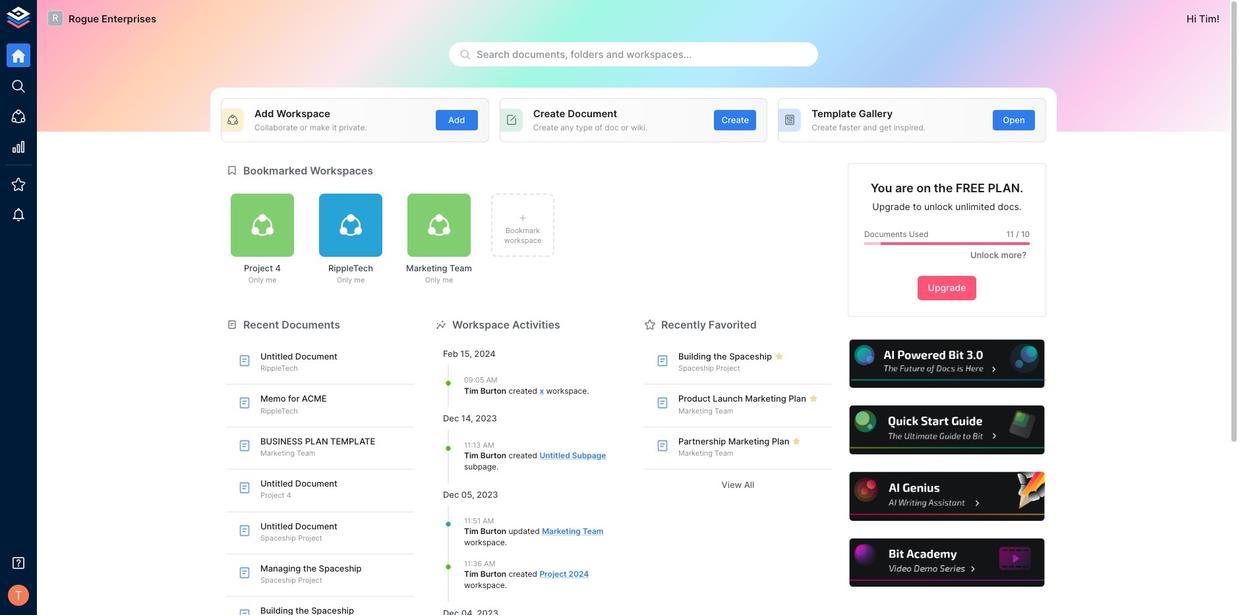 Task type: describe. For each thing, give the bounding box(es) containing it.
me for project
[[266, 276, 276, 285]]

15,
[[460, 349, 472, 359]]

. for untitled
[[496, 462, 499, 472]]

bookmark
[[506, 226, 540, 235]]

1 vertical spatial plan
[[772, 436, 789, 447]]

marketing team link
[[542, 527, 604, 537]]

recent
[[243, 318, 279, 331]]

add button
[[436, 110, 478, 130]]

used
[[909, 229, 929, 239]]

upgrade inside you are on the free plan. upgrade to unlock unlimited docs.
[[872, 201, 910, 212]]

open
[[1003, 115, 1025, 125]]

free
[[956, 181, 985, 195]]

open button
[[993, 110, 1035, 130]]

you
[[871, 181, 892, 195]]

untitled for untitled document rippletech
[[260, 351, 293, 362]]

plan.
[[988, 181, 1023, 195]]

2024 inside 11:36 am tim burton created project 2024 workspace .
[[569, 570, 589, 580]]

business plan template marketing team
[[260, 436, 375, 458]]

spaceship for untitled document spaceship project
[[260, 534, 296, 543]]

wiki.
[[631, 122, 648, 132]]

launch
[[713, 394, 743, 404]]

workspace inside 09:05 am tim burton created x workspace .
[[546, 386, 587, 396]]

bookmarked
[[243, 164, 307, 177]]

make
[[310, 122, 330, 132]]

workspaces...
[[627, 48, 692, 61]]

11
[[1007, 229, 1014, 239]]

workspace activities
[[452, 318, 560, 331]]

rogue enterprises
[[69, 12, 156, 25]]

recently favorited
[[661, 318, 757, 331]]

create button
[[714, 110, 756, 130]]

for
[[288, 394, 300, 404]]

recently
[[661, 318, 706, 331]]

product launch marketing plan
[[678, 394, 806, 404]]

3 help image from the top
[[848, 471, 1046, 523]]

. for marketing
[[505, 538, 507, 548]]

!
[[1217, 12, 1220, 25]]

recent documents
[[243, 318, 340, 331]]

add workspace collaborate or make it private.
[[254, 107, 367, 132]]

are
[[895, 181, 914, 195]]

x
[[540, 386, 544, 396]]

marketing team only me
[[406, 263, 472, 285]]

marketing inside the business plan template marketing team
[[260, 449, 295, 458]]

untitled document rippletech
[[260, 351, 337, 373]]

project down building the spaceship
[[716, 364, 740, 373]]

bookmark workspace
[[504, 226, 541, 245]]

09:05 am tim burton created x workspace .
[[464, 376, 589, 396]]

gallery
[[859, 107, 893, 120]]

marketing inside 11:51 am tim burton updated marketing team workspace .
[[542, 527, 581, 537]]

and inside the search documents, folders and workspaces... button
[[606, 48, 624, 61]]

me inside rippletech only me
[[354, 276, 365, 285]]

search
[[477, 48, 510, 61]]

memo
[[260, 394, 286, 404]]

enterprises
[[101, 12, 156, 25]]

team inside marketing team only me
[[450, 263, 472, 274]]

11:13 am tim burton created untitled subpage subpage .
[[464, 441, 606, 472]]

building
[[678, 351, 711, 362]]

14,
[[461, 414, 473, 424]]

workspace inside 11:36 am tim burton created project 2024 workspace .
[[464, 581, 505, 591]]

05,
[[461, 490, 474, 500]]

more?
[[1001, 250, 1027, 261]]

untitled document spaceship project
[[260, 521, 337, 543]]

create document create any type of doc or wiki.
[[533, 107, 648, 132]]

the for managing the spaceship spaceship project
[[303, 564, 317, 574]]

faster
[[839, 122, 861, 132]]

memo for acme rippletech
[[260, 394, 327, 416]]

4 inside "project 4 only me"
[[275, 263, 281, 274]]

untitled document project 4
[[260, 479, 337, 501]]

plan
[[305, 436, 328, 447]]

x link
[[540, 386, 544, 396]]

document for untitled document project 4
[[295, 479, 337, 489]]

team inside the business plan template marketing team
[[297, 449, 315, 458]]

me for marketing
[[443, 276, 453, 285]]

any
[[560, 122, 574, 132]]

updated
[[509, 527, 540, 537]]

only for marketing
[[425, 276, 441, 285]]

11:36 am tim burton created project 2024 workspace .
[[464, 560, 589, 591]]

1 vertical spatial documents
[[282, 318, 340, 331]]

1 help image from the top
[[848, 338, 1046, 390]]

t
[[15, 589, 22, 603]]

project inside 11:36 am tim burton created project 2024 workspace .
[[540, 570, 567, 580]]

all
[[744, 480, 754, 491]]

tim for team
[[464, 527, 479, 537]]

workspace inside add workspace collaborate or make it private.
[[276, 107, 330, 120]]

and inside template gallery create faster and get inspired.
[[863, 122, 877, 132]]

upgrade button
[[917, 276, 977, 300]]

template gallery create faster and get inspired.
[[812, 107, 926, 132]]

document for create document create any type of doc or wiki.
[[568, 107, 617, 120]]

rippletech only me
[[328, 263, 373, 285]]

11:51
[[464, 517, 481, 526]]

subpage
[[572, 451, 606, 461]]

tim for workspace
[[464, 386, 479, 396]]

product
[[678, 394, 711, 404]]

add for add workspace collaborate or make it private.
[[254, 107, 274, 120]]

spaceship for building the spaceship
[[729, 351, 772, 362]]

hi tim !
[[1187, 12, 1220, 25]]

inspired.
[[894, 122, 926, 132]]

project inside managing the spaceship spaceship project
[[298, 576, 322, 586]]

dec for dec 14, 2023
[[443, 414, 459, 424]]

the inside you are on the free plan. upgrade to unlock unlimited docs.
[[934, 181, 953, 195]]

marketing team for product
[[678, 406, 733, 416]]

11:51 am tim burton updated marketing team workspace .
[[464, 517, 604, 548]]

to
[[913, 201, 922, 212]]



Task type: vqa. For each thing, say whether or not it's contained in the screenshot.


Task type: locate. For each thing, give the bounding box(es) containing it.
marketing inside marketing team only me
[[406, 263, 447, 274]]

project
[[244, 263, 273, 274], [716, 364, 740, 373], [260, 491, 285, 501], [298, 534, 322, 543], [540, 570, 567, 580], [298, 576, 322, 586]]

tim for subpage
[[464, 451, 479, 461]]

0 vertical spatial 2023
[[475, 414, 497, 424]]

folders
[[571, 48, 604, 61]]

2 burton from the top
[[480, 451, 506, 461]]

2 only from the left
[[337, 276, 352, 285]]

workspaces
[[310, 164, 373, 177]]

0 horizontal spatial and
[[606, 48, 624, 61]]

view all button
[[644, 475, 832, 496]]

1 horizontal spatial the
[[714, 351, 727, 362]]

0 horizontal spatial me
[[266, 276, 276, 285]]

workspace right x link
[[546, 386, 587, 396]]

me inside "project 4 only me"
[[266, 276, 276, 285]]

.
[[587, 386, 589, 396], [496, 462, 499, 472], [505, 538, 507, 548], [505, 581, 507, 591]]

2 vertical spatial the
[[303, 564, 317, 574]]

dec 14, 2023
[[443, 414, 497, 424]]

tim inside 11:36 am tim burton created project 2024 workspace .
[[464, 570, 479, 580]]

2 horizontal spatial only
[[425, 276, 441, 285]]

am for untitled
[[483, 441, 494, 450]]

create inside template gallery create faster and get inspired.
[[812, 122, 837, 132]]

am right 11:36
[[484, 560, 495, 569]]

project inside "project 4 only me"
[[244, 263, 273, 274]]

subpage
[[464, 462, 496, 472]]

help image
[[848, 338, 1046, 390], [848, 404, 1046, 457], [848, 471, 1046, 523], [848, 537, 1046, 590]]

me inside marketing team only me
[[443, 276, 453, 285]]

. for project
[[505, 581, 507, 591]]

tim down 11:36
[[464, 570, 479, 580]]

2023 for dec 05, 2023
[[477, 490, 498, 500]]

4 up "untitled document spaceship project" at the bottom left of the page
[[287, 491, 291, 501]]

burton for untitled
[[480, 451, 506, 461]]

created inside 11:13 am tim burton created untitled subpage subpage .
[[509, 451, 537, 461]]

2 vertical spatial rippletech
[[260, 406, 298, 416]]

1 vertical spatial 4
[[287, 491, 291, 501]]

unlock
[[924, 201, 953, 212]]

2 dec from the top
[[443, 490, 459, 500]]

1 horizontal spatial 2024
[[569, 570, 589, 580]]

collaborate
[[254, 122, 298, 132]]

documents used
[[864, 229, 929, 239]]

2023 for dec 14, 2023
[[475, 414, 497, 424]]

burton
[[480, 386, 506, 396], [480, 451, 506, 461], [480, 527, 506, 537], [480, 570, 506, 580]]

untitled inside the untitled document rippletech
[[260, 351, 293, 362]]

unlock more? button
[[963, 246, 1030, 266]]

untitled up managing
[[260, 521, 293, 532]]

project down 11:51 am tim burton updated marketing team workspace .
[[540, 570, 567, 580]]

workspace up 11:36
[[464, 538, 505, 548]]

burton down 11:36
[[480, 570, 506, 580]]

search documents, folders and workspaces... button
[[449, 42, 818, 67]]

spaceship
[[729, 351, 772, 362], [678, 364, 714, 373], [260, 534, 296, 543], [319, 564, 362, 574], [260, 576, 296, 586]]

1 horizontal spatial workspace
[[452, 318, 510, 331]]

created for x
[[509, 386, 537, 396]]

project up managing the spaceship spaceship project
[[298, 534, 322, 543]]

spaceship inside "untitled document spaceship project"
[[260, 534, 296, 543]]

1 horizontal spatial documents
[[864, 229, 907, 239]]

favorited
[[709, 318, 757, 331]]

managing the spaceship spaceship project
[[260, 564, 362, 586]]

am inside 11:51 am tim burton updated marketing team workspace .
[[483, 517, 494, 526]]

0 vertical spatial upgrade
[[872, 201, 910, 212]]

spaceship down favorited
[[729, 351, 772, 362]]

3 created from the top
[[509, 570, 537, 580]]

on
[[917, 181, 931, 195]]

0 vertical spatial rippletech
[[328, 263, 373, 274]]

. inside 11:13 am tim burton created untitled subpage subpage .
[[496, 462, 499, 472]]

0 vertical spatial 2024
[[474, 349, 496, 359]]

document inside create document create any type of doc or wiki.
[[568, 107, 617, 120]]

2024 down marketing team link
[[569, 570, 589, 580]]

the right managing
[[303, 564, 317, 574]]

add inside button
[[448, 115, 465, 125]]

0 horizontal spatial the
[[303, 564, 317, 574]]

created left x link
[[509, 386, 537, 396]]

0 horizontal spatial documents
[[282, 318, 340, 331]]

09:05
[[464, 376, 484, 385]]

workspace
[[504, 236, 541, 245], [546, 386, 587, 396], [464, 538, 505, 548], [464, 581, 505, 591]]

t button
[[4, 581, 33, 611]]

dec
[[443, 414, 459, 424], [443, 490, 459, 500]]

1 vertical spatial 2024
[[569, 570, 589, 580]]

create
[[533, 107, 565, 120], [722, 115, 749, 125], [533, 122, 558, 132], [812, 122, 837, 132]]

partnership marketing plan
[[678, 436, 789, 447]]

1 vertical spatial marketing team
[[678, 449, 733, 458]]

1 burton from the top
[[480, 386, 506, 396]]

or inside create document create any type of doc or wiki.
[[621, 122, 629, 132]]

1 horizontal spatial or
[[621, 122, 629, 132]]

1 vertical spatial 2023
[[477, 490, 498, 500]]

1 dec from the top
[[443, 414, 459, 424]]

1 created from the top
[[509, 386, 537, 396]]

0 vertical spatial the
[[934, 181, 953, 195]]

1 marketing team from the top
[[678, 406, 733, 416]]

burton down 09:05
[[480, 386, 506, 396]]

tim right the hi
[[1199, 12, 1217, 25]]

0 vertical spatial marketing team
[[678, 406, 733, 416]]

project up "untitled document spaceship project" at the bottom left of the page
[[260, 491, 285, 501]]

untitled left subpage
[[540, 451, 570, 461]]

spaceship down the building
[[678, 364, 714, 373]]

1 horizontal spatial me
[[354, 276, 365, 285]]

am inside 11:36 am tim burton created project 2024 workspace .
[[484, 560, 495, 569]]

2 marketing team from the top
[[678, 449, 733, 458]]

project 4 only me
[[244, 263, 281, 285]]

feb
[[443, 349, 458, 359]]

0 vertical spatial created
[[509, 386, 537, 396]]

11:13
[[464, 441, 481, 450]]

1 vertical spatial rippletech
[[260, 364, 298, 373]]

4 up the recent documents
[[275, 263, 281, 274]]

1 vertical spatial created
[[509, 451, 537, 461]]

upgrade down you
[[872, 201, 910, 212]]

created inside 09:05 am tim burton created x workspace .
[[509, 386, 537, 396]]

. up dec 05, 2023
[[496, 462, 499, 472]]

spaceship down managing
[[260, 576, 296, 586]]

burton down 11:51
[[480, 527, 506, 537]]

workspace up make
[[276, 107, 330, 120]]

tim down 11:13
[[464, 451, 479, 461]]

0 vertical spatial plan
[[789, 394, 806, 404]]

workspace inside button
[[504, 236, 541, 245]]

documents up the untitled document rippletech
[[282, 318, 340, 331]]

bookmark workspace button
[[491, 194, 554, 257]]

created inside 11:36 am tim burton created project 2024 workspace .
[[509, 570, 537, 580]]

and right folders
[[606, 48, 624, 61]]

tim down 09:05
[[464, 386, 479, 396]]

documents left used
[[864, 229, 907, 239]]

4 help image from the top
[[848, 537, 1046, 590]]

unlimited
[[956, 201, 995, 212]]

created left untitled subpage link
[[509, 451, 537, 461]]

document inside untitled document project 4
[[295, 479, 337, 489]]

burton for marketing
[[480, 527, 506, 537]]

am inside 11:13 am tim burton created untitled subpage subpage .
[[483, 441, 494, 450]]

am right 09:05
[[486, 376, 498, 385]]

untitled inside "untitled document spaceship project"
[[260, 521, 293, 532]]

me
[[266, 276, 276, 285], [354, 276, 365, 285], [443, 276, 453, 285]]

upgrade down unlock more? 'button'
[[928, 282, 966, 294]]

burton for project
[[480, 570, 506, 580]]

r
[[52, 13, 58, 23]]

only for project
[[248, 276, 264, 285]]

2023 right "05,"
[[477, 490, 498, 500]]

workspace up feb 15, 2024 at the bottom left of page
[[452, 318, 510, 331]]

am for x
[[486, 376, 498, 385]]

search documents, folders and workspaces...
[[477, 48, 692, 61]]

or inside add workspace collaborate or make it private.
[[300, 122, 308, 132]]

1 vertical spatial the
[[714, 351, 727, 362]]

0 vertical spatial and
[[606, 48, 624, 61]]

2 vertical spatial created
[[509, 570, 537, 580]]

0 horizontal spatial 4
[[275, 263, 281, 274]]

you are on the free plan. upgrade to unlock unlimited docs.
[[871, 181, 1023, 212]]

3 only from the left
[[425, 276, 441, 285]]

11 / 10
[[1007, 229, 1030, 239]]

rippletech inside the untitled document rippletech
[[260, 364, 298, 373]]

burton inside 11:13 am tim burton created untitled subpage subpage .
[[480, 451, 506, 461]]

2023 right 14,
[[475, 414, 497, 424]]

marketing team for partnership
[[678, 449, 733, 458]]

project inside untitled document project 4
[[260, 491, 285, 501]]

only inside "project 4 only me"
[[248, 276, 264, 285]]

document inside the untitled document rippletech
[[295, 351, 337, 362]]

of
[[595, 122, 603, 132]]

add for add
[[448, 115, 465, 125]]

workspace
[[276, 107, 330, 120], [452, 318, 510, 331]]

am for project
[[484, 560, 495, 569]]

document up of
[[568, 107, 617, 120]]

workspace down bookmark
[[504, 236, 541, 245]]

project up recent
[[244, 263, 273, 274]]

spaceship down "untitled document spaceship project" at the bottom left of the page
[[319, 564, 362, 574]]

dec left 14,
[[443, 414, 459, 424]]

untitled inside 11:13 am tim burton created untitled subpage subpage .
[[540, 451, 570, 461]]

am right 11:51
[[483, 517, 494, 526]]

document down untitled document project 4
[[295, 521, 337, 532]]

unlock
[[970, 250, 999, 261]]

/
[[1016, 229, 1019, 239]]

1 me from the left
[[266, 276, 276, 285]]

view all
[[722, 480, 754, 491]]

untitled for untitled document spaceship project
[[260, 521, 293, 532]]

document down the business plan template marketing team
[[295, 479, 337, 489]]

am for marketing
[[483, 517, 494, 526]]

0 horizontal spatial or
[[300, 122, 308, 132]]

. down 11:51 am tim burton updated marketing team workspace .
[[505, 581, 507, 591]]

team
[[450, 263, 472, 274], [715, 406, 733, 416], [297, 449, 315, 458], [715, 449, 733, 458], [583, 527, 604, 537]]

tim inside 09:05 am tim burton created x workspace .
[[464, 386, 479, 396]]

only inside marketing team only me
[[425, 276, 441, 285]]

business
[[260, 436, 303, 447]]

1 vertical spatial dec
[[443, 490, 459, 500]]

0 vertical spatial workspace
[[276, 107, 330, 120]]

0 horizontal spatial workspace
[[276, 107, 330, 120]]

spaceship for managing the spaceship spaceship project
[[319, 564, 362, 574]]

document for untitled document spaceship project
[[295, 521, 337, 532]]

burton inside 09:05 am tim burton created x workspace .
[[480, 386, 506, 396]]

tim
[[1199, 12, 1217, 25], [464, 386, 479, 396], [464, 451, 479, 461], [464, 527, 479, 537], [464, 570, 479, 580]]

1 horizontal spatial add
[[448, 115, 465, 125]]

dec for dec 05, 2023
[[443, 490, 459, 500]]

1 only from the left
[[248, 276, 264, 285]]

the inside managing the spaceship spaceship project
[[303, 564, 317, 574]]

1 vertical spatial workspace
[[452, 318, 510, 331]]

created for untitled
[[509, 451, 537, 461]]

tim inside 11:51 am tim burton updated marketing team workspace .
[[464, 527, 479, 537]]

0 vertical spatial 4
[[275, 263, 281, 274]]

1 horizontal spatial and
[[863, 122, 877, 132]]

2 or from the left
[[621, 122, 629, 132]]

add inside add workspace collaborate or make it private.
[[254, 107, 274, 120]]

create inside button
[[722, 115, 749, 125]]

doc
[[605, 122, 619, 132]]

burton inside 11:36 am tim burton created project 2024 workspace .
[[480, 570, 506, 580]]

created left project 2024 link
[[509, 570, 537, 580]]

untitled subpage link
[[540, 451, 606, 461]]

document for untitled document rippletech
[[295, 351, 337, 362]]

2 help image from the top
[[848, 404, 1046, 457]]

tim down 11:51
[[464, 527, 479, 537]]

. inside 09:05 am tim burton created x workspace .
[[587, 386, 589, 396]]

marketing team down product
[[678, 406, 733, 416]]

dec left "05,"
[[443, 490, 459, 500]]

. up 11:36 am tim burton created project 2024 workspace .
[[505, 538, 507, 548]]

untitled inside untitled document project 4
[[260, 479, 293, 489]]

. inside 11:51 am tim burton updated marketing team workspace .
[[505, 538, 507, 548]]

it
[[332, 122, 337, 132]]

the up spaceship project
[[714, 351, 727, 362]]

progress bar
[[864, 243, 1046, 246]]

marketing team down the partnership
[[678, 449, 733, 458]]

1 vertical spatial upgrade
[[928, 282, 966, 294]]

documents,
[[512, 48, 568, 61]]

spaceship up managing
[[260, 534, 296, 543]]

view
[[722, 480, 742, 491]]

0 horizontal spatial upgrade
[[872, 201, 910, 212]]

0 horizontal spatial 2024
[[474, 349, 496, 359]]

workspace inside 11:51 am tim burton updated marketing team workspace .
[[464, 538, 505, 548]]

4 burton from the top
[[480, 570, 506, 580]]

bookmarked workspaces
[[243, 164, 373, 177]]

1 vertical spatial and
[[863, 122, 877, 132]]

untitled
[[260, 351, 293, 362], [540, 451, 570, 461], [260, 479, 293, 489], [260, 521, 293, 532]]

burton for x
[[480, 386, 506, 396]]

3 me from the left
[[443, 276, 453, 285]]

feb 15, 2024
[[443, 349, 496, 359]]

template
[[812, 107, 856, 120]]

document inside "untitled document spaceship project"
[[295, 521, 337, 532]]

4 inside untitled document project 4
[[287, 491, 291, 501]]

2 horizontal spatial me
[[443, 276, 453, 285]]

project inside "untitled document spaceship project"
[[298, 534, 322, 543]]

2 created from the top
[[509, 451, 537, 461]]

am
[[486, 376, 498, 385], [483, 441, 494, 450], [483, 517, 494, 526], [484, 560, 495, 569]]

template
[[330, 436, 375, 447]]

project down managing
[[298, 576, 322, 586]]

dec 05, 2023
[[443, 490, 498, 500]]

and down gallery
[[863, 122, 877, 132]]

untitled down business
[[260, 479, 293, 489]]

private.
[[339, 122, 367, 132]]

burton up the subpage
[[480, 451, 506, 461]]

created for project
[[509, 570, 537, 580]]

or left make
[[300, 122, 308, 132]]

burton inside 11:51 am tim burton updated marketing team workspace .
[[480, 527, 506, 537]]

the up "unlock"
[[934, 181, 953, 195]]

0 horizontal spatial only
[[248, 276, 264, 285]]

3 burton from the top
[[480, 527, 506, 537]]

acme
[[302, 394, 327, 404]]

am inside 09:05 am tim burton created x workspace .
[[486, 376, 498, 385]]

only
[[248, 276, 264, 285], [337, 276, 352, 285], [425, 276, 441, 285]]

add
[[254, 107, 274, 120], [448, 115, 465, 125]]

tim inside 11:13 am tim burton created untitled subpage subpage .
[[464, 451, 479, 461]]

. right x link
[[587, 386, 589, 396]]

the
[[934, 181, 953, 195], [714, 351, 727, 362], [303, 564, 317, 574]]

document down the recent documents
[[295, 351, 337, 362]]

untitled down the recent documents
[[260, 351, 293, 362]]

team inside 11:51 am tim burton updated marketing team workspace .
[[583, 527, 604, 537]]

the for building the spaceship
[[714, 351, 727, 362]]

or right doc
[[621, 122, 629, 132]]

am right 11:13
[[483, 441, 494, 450]]

1 horizontal spatial upgrade
[[928, 282, 966, 294]]

tim for 2024
[[464, 570, 479, 580]]

unlock more?
[[970, 250, 1027, 261]]

activities
[[512, 318, 560, 331]]

1 or from the left
[[300, 122, 308, 132]]

workspace down 11:36
[[464, 581, 505, 591]]

type
[[576, 122, 593, 132]]

only inside rippletech only me
[[337, 276, 352, 285]]

0 vertical spatial dec
[[443, 414, 459, 424]]

hi
[[1187, 12, 1197, 25]]

1 horizontal spatial 4
[[287, 491, 291, 501]]

1 horizontal spatial only
[[337, 276, 352, 285]]

2 horizontal spatial the
[[934, 181, 953, 195]]

10
[[1021, 229, 1030, 239]]

upgrade inside button
[[928, 282, 966, 294]]

0 vertical spatial documents
[[864, 229, 907, 239]]

2 me from the left
[[354, 276, 365, 285]]

rippletech inside memo for acme rippletech
[[260, 406, 298, 416]]

plan
[[789, 394, 806, 404], [772, 436, 789, 447]]

. inside 11:36 am tim burton created project 2024 workspace .
[[505, 581, 507, 591]]

untitled for untitled document project 4
[[260, 479, 293, 489]]

2024 right 15,
[[474, 349, 496, 359]]

0 horizontal spatial add
[[254, 107, 274, 120]]



